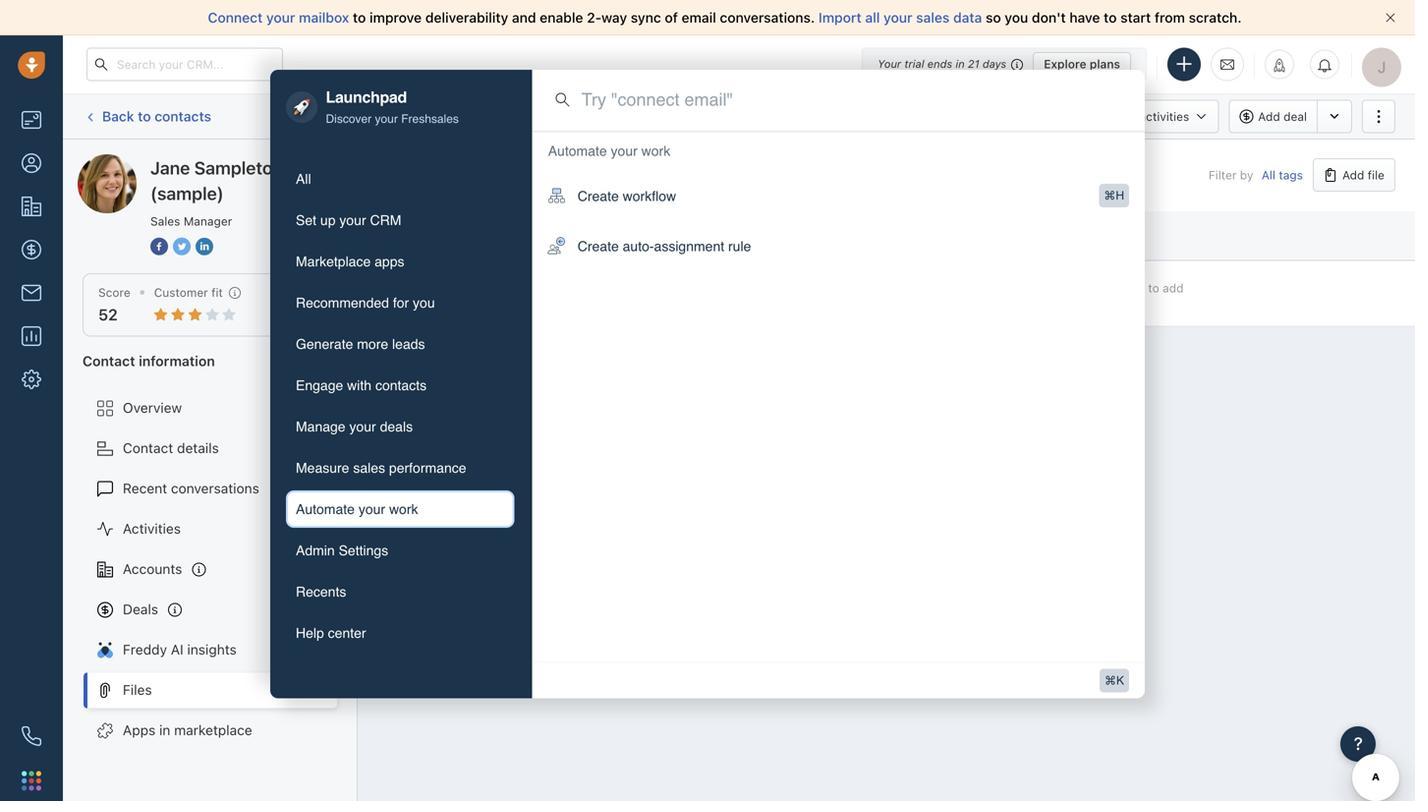 Task type: locate. For each thing, give the bounding box(es) containing it.
contacts
[[155, 108, 211, 124], [376, 377, 427, 393]]

ends
[[928, 58, 953, 70]]

email image
[[1221, 56, 1235, 73]]

launchpad
[[326, 88, 407, 106]]

0 horizontal spatial add
[[1259, 110, 1281, 123]]

freddy ai insights
[[123, 642, 237, 658]]

work inside automate your work heading
[[642, 143, 671, 159]]

1 horizontal spatial add
[[1343, 168, 1365, 182]]

automate your work inside button
[[296, 501, 418, 517]]

to inside 'link'
[[788, 109, 799, 123]]

contact up recent
[[123, 440, 173, 456]]

2 create from the top
[[578, 238, 619, 254]]

sales left activities
[[1107, 110, 1137, 123]]

contacts inside 'button'
[[376, 377, 427, 393]]

0 vertical spatial sales
[[1107, 110, 1137, 123]]

email
[[645, 110, 675, 123]]

⌘ for k
[[1105, 674, 1117, 688]]

call link
[[695, 100, 755, 133]]

⌘ inside list of options list box
[[1104, 189, 1116, 202]]

how
[[423, 284, 448, 298]]

recommended for you
[[296, 295, 435, 310]]

you
[[1005, 9, 1029, 26], [413, 295, 435, 310]]

connect your mailbox link
[[208, 9, 353, 26]]

1 horizontal spatial you
[[1005, 9, 1029, 26]]

sales left data
[[917, 9, 950, 26]]

to left the refresh. at top
[[788, 109, 799, 123]]

⌘ inside press-command-k-to-open-and-close element
[[1105, 674, 1117, 688]]

help center button
[[286, 614, 515, 652]]

tab list
[[286, 160, 515, 652]]

twitter circled image
[[173, 236, 191, 257]]

create
[[578, 188, 619, 204], [578, 238, 619, 254]]

0 vertical spatial ⌘
[[1104, 189, 1116, 202]]

work inside automate your work button
[[389, 501, 418, 517]]

help
[[296, 625, 324, 641]]

jane
[[150, 157, 190, 178]]

sync
[[631, 9, 661, 26]]

0 vertical spatial you
[[1005, 9, 1029, 26]]

insights
[[187, 642, 237, 658]]

add file
[[1343, 168, 1385, 182]]

all up the set
[[296, 171, 311, 187]]

1 vertical spatial sales
[[150, 214, 180, 228]]

you right for
[[413, 295, 435, 310]]

admin settings button
[[286, 532, 515, 569]]

fit
[[211, 286, 223, 299]]

files
[[123, 682, 152, 698]]

work for list of options list box
[[642, 143, 671, 159]]

automate inside list of options list box
[[548, 143, 607, 159]]

automate your work button
[[286, 490, 515, 528]]

contacts for engage with contacts
[[376, 377, 427, 393]]

1 vertical spatial ⌘
[[1105, 674, 1117, 688]]

contact
[[83, 353, 135, 369], [123, 440, 173, 456]]

how to attach files to contacts?
[[423, 284, 603, 298]]

marketplace
[[296, 253, 371, 269]]

sales up facebook circled "icon"
[[150, 214, 180, 228]]

available.
[[702, 109, 754, 123]]

engage with contacts button
[[286, 366, 515, 404]]

scratch.
[[1189, 9, 1242, 26]]

0 horizontal spatial all
[[296, 171, 311, 187]]

automate for automate your work button at the left bottom of the page
[[296, 501, 355, 517]]

0 vertical spatial contact
[[83, 353, 135, 369]]

recent conversations
[[123, 480, 259, 497]]

add
[[1259, 110, 1281, 123], [1343, 168, 1365, 182]]

apps
[[375, 253, 405, 269]]

contacts down search your crm... text box
[[155, 108, 211, 124]]

0 horizontal spatial sales
[[150, 214, 180, 228]]

1 horizontal spatial sales
[[1107, 110, 1137, 123]]

0 vertical spatial click
[[757, 109, 785, 123]]

automate your work heading
[[548, 141, 671, 161], [548, 141, 671, 161]]

you right so
[[1005, 9, 1029, 26]]

create left workflow
[[578, 188, 619, 204]]

sales down manage your deals
[[353, 460, 385, 476]]

1 vertical spatial click
[[1118, 281, 1145, 295]]

0 vertical spatial in
[[956, 58, 965, 70]]

updates available. click to refresh. link
[[623, 98, 855, 134]]

your
[[266, 9, 295, 26], [884, 9, 913, 26], [375, 112, 398, 126], [611, 143, 638, 159], [611, 143, 638, 159], [340, 212, 366, 228], [349, 419, 376, 434], [359, 501, 385, 517]]

1 horizontal spatial click
[[1118, 281, 1145, 295]]

sampleton
[[194, 157, 283, 178]]

with
[[347, 377, 372, 393]]

generate more leads
[[296, 336, 425, 352]]

contacts down generate more leads "button"
[[376, 377, 427, 393]]

assignment
[[654, 238, 725, 254]]

generate
[[296, 336, 353, 352]]

manage your deals
[[296, 419, 413, 434]]

sales for sales activities
[[1107, 110, 1137, 123]]

0 horizontal spatial you
[[413, 295, 435, 310]]

automate your work inside list of options list box
[[548, 143, 671, 159]]

to right back
[[138, 108, 151, 124]]

0 horizontal spatial sales
[[353, 460, 385, 476]]

details
[[177, 440, 219, 456]]

manager
[[184, 214, 232, 228]]

mailbox
[[299, 9, 349, 26]]

0 horizontal spatial click
[[757, 109, 785, 123]]

automate
[[548, 143, 607, 159], [548, 143, 607, 159], [296, 501, 355, 517]]

sales
[[917, 9, 950, 26], [353, 460, 385, 476]]

add left file
[[1343, 168, 1365, 182]]

don't
[[1032, 9, 1066, 26]]

0 vertical spatial add
[[1259, 110, 1281, 123]]

1 horizontal spatial sales
[[917, 9, 950, 26]]

contact for contact details
[[123, 440, 173, 456]]

refresh.
[[802, 109, 845, 123]]

freddy
[[123, 642, 167, 658]]

contact for contact information
[[83, 353, 135, 369]]

automate your work
[[548, 143, 671, 159], [548, 143, 671, 159], [296, 501, 418, 517]]

1 horizontal spatial all
[[1262, 168, 1276, 182]]

workflow
[[623, 188, 677, 204]]

apps in marketplace
[[123, 722, 252, 738]]

0 horizontal spatial contacts
[[155, 108, 211, 124]]

owner
[[695, 231, 733, 242]]

marketplace apps button
[[286, 243, 515, 280]]

automate inside button
[[296, 501, 355, 517]]

⌘
[[1104, 189, 1116, 202], [1105, 674, 1117, 688]]

and
[[512, 9, 536, 26]]

1 vertical spatial you
[[413, 295, 435, 310]]

recommended
[[296, 295, 389, 310]]

click left 'add'
[[1118, 281, 1145, 295]]

2 ⌘ from the top
[[1105, 674, 1117, 688]]

deal
[[1284, 110, 1308, 123]]

in left 21
[[956, 58, 965, 70]]

1 horizontal spatial contacts
[[376, 377, 427, 393]]

updates available. click to refresh.
[[652, 109, 845, 123]]

sales for sales manager
[[150, 214, 180, 228]]

click right call
[[757, 109, 785, 123]]

0 vertical spatial create
[[578, 188, 619, 204]]

score
[[98, 286, 130, 299]]

0 vertical spatial contacts
[[155, 108, 211, 124]]

deals
[[380, 419, 413, 434]]

contact down 52
[[83, 353, 135, 369]]

recents button
[[286, 573, 515, 610]]

Try "connect email" field
[[582, 87, 1122, 113]]

contact information
[[83, 353, 215, 369]]

1 vertical spatial sales
[[353, 460, 385, 476]]

1 vertical spatial contacts
[[376, 377, 427, 393]]

add left deal
[[1259, 110, 1281, 123]]

all
[[866, 9, 880, 26]]

create for create workflow
[[578, 188, 619, 204]]

1 vertical spatial in
[[159, 722, 170, 738]]

⌘ for h
[[1104, 189, 1116, 202]]

1 ⌘ from the top
[[1104, 189, 1116, 202]]

contacts?
[[547, 284, 603, 298]]

1 horizontal spatial in
[[956, 58, 965, 70]]

add deal
[[1259, 110, 1308, 123]]

all right the by
[[1262, 168, 1276, 182]]

set up your crm button
[[286, 201, 515, 239]]

create left auto-
[[578, 238, 619, 254]]

1 vertical spatial create
[[578, 238, 619, 254]]

import all your sales data link
[[819, 9, 986, 26]]

conversations
[[171, 480, 259, 497]]

1 create from the top
[[578, 188, 619, 204]]

in right apps
[[159, 722, 170, 738]]

email button
[[615, 100, 685, 133]]

to left start
[[1104, 9, 1117, 26]]

filter by all tags
[[1209, 168, 1304, 182]]

score 52
[[98, 286, 130, 324]]

contacts inside 'link'
[[155, 108, 211, 124]]

have
[[1070, 9, 1101, 26]]

connect your mailbox to improve deliverability and enable 2-way sync of email conversations. import all your sales data so you don't have to start from scratch.
[[208, 9, 1242, 26]]

all
[[1262, 168, 1276, 182], [296, 171, 311, 187]]

1 vertical spatial add
[[1343, 168, 1365, 182]]

1 vertical spatial contact
[[123, 440, 173, 456]]



Task type: vqa. For each thing, say whether or not it's contained in the screenshot.
k
yes



Task type: describe. For each thing, give the bounding box(es) containing it.
recents
[[296, 584, 346, 599]]

0 horizontal spatial in
[[159, 722, 170, 738]]

marketplace apps
[[296, 253, 405, 269]]

of
[[665, 9, 678, 26]]

how to attach files to contacts? link
[[423, 283, 603, 304]]

sales inside measure sales performance "button"
[[353, 460, 385, 476]]

rule
[[729, 238, 752, 254]]

52
[[98, 305, 118, 324]]

you inside button
[[413, 295, 435, 310]]

trial
[[905, 58, 925, 70]]

attach
[[466, 284, 502, 298]]

work for automate your work button at the left bottom of the page
[[389, 501, 418, 517]]

back to contacts link
[[83, 101, 212, 132]]

k
[[1117, 674, 1125, 688]]

from
[[1155, 9, 1186, 26]]

freshworks switcher image
[[22, 771, 41, 791]]

create auto-assignment rule
[[578, 238, 752, 254]]

your inside heading
[[611, 143, 638, 159]]

activities
[[123, 521, 181, 537]]

files
[[505, 284, 529, 298]]

to right files
[[533, 284, 544, 298]]

close image
[[1386, 13, 1396, 23]]

auto-
[[623, 238, 654, 254]]

add for add deal
[[1259, 110, 1281, 123]]

to inside 'link'
[[138, 108, 151, 124]]

⌘ k
[[1105, 674, 1125, 688]]

freshsales
[[401, 112, 459, 126]]

contact details
[[123, 440, 219, 456]]

0 vertical spatial sales
[[917, 9, 950, 26]]

phone element
[[12, 717, 51, 756]]

21
[[968, 58, 980, 70]]

measure
[[296, 460, 349, 476]]

contacts for back to contacts
[[155, 108, 211, 124]]

connect
[[208, 9, 263, 26]]

activities
[[1140, 110, 1190, 123]]

to left 'add'
[[1149, 281, 1160, 295]]

by
[[1241, 168, 1254, 182]]

all button
[[286, 160, 515, 197]]

information
[[139, 353, 215, 369]]

measure sales performance
[[296, 460, 467, 476]]

recent
[[123, 480, 167, 497]]

way
[[602, 9, 627, 26]]

engage with contacts
[[296, 377, 427, 393]]

updates
[[652, 109, 699, 123]]

conversations.
[[720, 9, 815, 26]]

back
[[102, 108, 134, 124]]

press-command-k-to-open-and-close element
[[1100, 669, 1130, 693]]

days
[[983, 58, 1007, 70]]

customer fit
[[154, 286, 223, 299]]

add
[[1163, 281, 1184, 295]]

manage your deals button
[[286, 408, 515, 445]]

to right how
[[451, 284, 463, 298]]

add for add file
[[1343, 168, 1365, 182]]

up
[[320, 212, 336, 228]]

tags
[[1279, 168, 1304, 182]]

overview
[[123, 400, 182, 416]]

engage
[[296, 377, 343, 393]]

ai
[[171, 642, 184, 658]]

facebook circled image
[[150, 236, 168, 257]]

add deal button
[[1229, 100, 1317, 133]]

linkedin circled image
[[196, 236, 213, 257]]

manage
[[296, 419, 346, 434]]

leads
[[392, 336, 425, 352]]

admin settings
[[296, 542, 389, 558]]

admin
[[296, 542, 335, 558]]

your
[[878, 58, 902, 70]]

accounts
[[123, 561, 182, 577]]

marketplace
[[174, 722, 252, 738]]

automate for list of options list box
[[548, 143, 607, 159]]

create for create auto-assignment rule
[[578, 238, 619, 254]]

recommended for you button
[[286, 284, 515, 321]]

52 button
[[98, 305, 118, 324]]

(sample)
[[150, 183, 224, 204]]

so
[[986, 9, 1002, 26]]

deliverability
[[425, 9, 509, 26]]

phone image
[[22, 727, 41, 746]]

automate your work for automate your work button at the left bottom of the page
[[296, 501, 418, 517]]

explore
[[1044, 57, 1087, 71]]

click inside 'link'
[[757, 109, 785, 123]]

email
[[682, 9, 717, 26]]

customer
[[154, 286, 208, 299]]

all inside all button
[[296, 171, 311, 187]]

settings
[[339, 542, 389, 558]]

automate your work heading inside list of options list box
[[548, 141, 671, 161]]

your inside the launchpad discover your freshsales
[[375, 112, 398, 126]]

tab list containing all
[[286, 160, 515, 652]]

help center
[[296, 625, 366, 641]]

jane sampleton (sample)
[[150, 157, 283, 204]]

performance
[[389, 460, 467, 476]]

to right mailbox
[[353, 9, 366, 26]]

measure sales performance button
[[286, 449, 515, 486]]

automate your work for list of options list box
[[548, 143, 671, 159]]

call button
[[695, 100, 755, 133]]

filter
[[1209, 168, 1237, 182]]

explore plans
[[1044, 57, 1121, 71]]

h
[[1116, 189, 1125, 202]]

list of options list box
[[533, 131, 1145, 270]]

tags
[[1118, 230, 1145, 241]]

more
[[357, 336, 389, 352]]

crm
[[370, 212, 402, 228]]

Search your CRM... text field
[[87, 48, 283, 81]]

all tags link
[[1262, 168, 1304, 182]]



